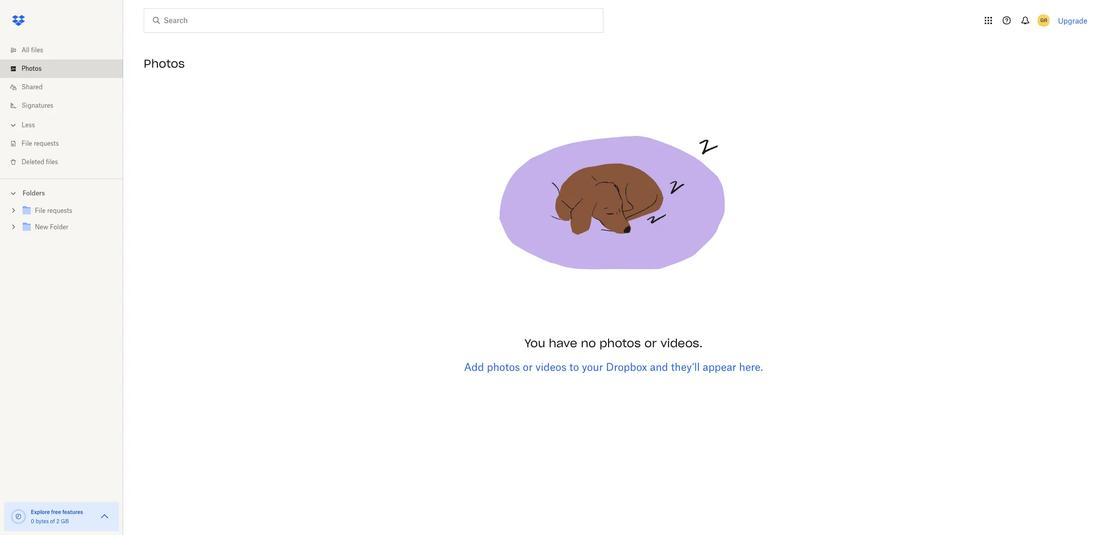 Task type: describe. For each thing, give the bounding box(es) containing it.
add
[[464, 361, 484, 374]]

signatures link
[[8, 97, 123, 115]]

dropbox image
[[8, 10, 29, 31]]

upgrade link
[[1058, 16, 1088, 25]]

features
[[62, 509, 83, 515]]

signatures
[[22, 102, 53, 109]]

of
[[50, 519, 55, 525]]

dropbox
[[606, 361, 647, 374]]

requests inside list
[[34, 140, 59, 147]]

folders
[[23, 189, 45, 197]]

add photos or videos to your dropbox and they'll appear here. link
[[464, 361, 763, 374]]

they'll
[[671, 361, 700, 374]]

videos.
[[661, 336, 703, 351]]

upgrade
[[1058, 16, 1088, 25]]

new folder link
[[21, 221, 115, 235]]

gr
[[1041, 17, 1048, 24]]

gr button
[[1036, 12, 1052, 29]]

deleted files
[[22, 158, 58, 166]]

deleted
[[22, 158, 44, 166]]

quota usage element
[[10, 509, 27, 525]]

less image
[[8, 120, 18, 130]]

Search text field
[[164, 15, 582, 26]]

less
[[22, 121, 35, 129]]

file inside group
[[35, 207, 46, 215]]

add photos or videos to your dropbox and they'll appear here.
[[464, 361, 763, 374]]

no
[[581, 336, 596, 351]]

explore
[[31, 509, 50, 515]]

free
[[51, 509, 61, 515]]

files for deleted files
[[46, 158, 58, 166]]

0 vertical spatial photos
[[600, 336, 641, 351]]

0
[[31, 519, 34, 525]]

photos inside "list item"
[[22, 65, 42, 72]]

videos
[[536, 361, 567, 374]]

shared
[[22, 83, 43, 91]]

0 vertical spatial file requests link
[[8, 135, 123, 153]]

2
[[56, 519, 60, 525]]

list containing all files
[[0, 35, 123, 179]]



Task type: vqa. For each thing, say whether or not it's contained in the screenshot.
All at the top of page
yes



Task type: locate. For each thing, give the bounding box(es) containing it.
requests inside group
[[47, 207, 72, 215]]

new
[[35, 223, 48, 231]]

1 vertical spatial or
[[523, 361, 533, 374]]

to
[[570, 361, 579, 374]]

files right all
[[31, 46, 43, 54]]

explore free features 0 bytes of 2 gb
[[31, 509, 83, 525]]

folder
[[50, 223, 68, 231]]

photos right add
[[487, 361, 520, 374]]

your
[[582, 361, 603, 374]]

0 vertical spatial requests
[[34, 140, 59, 147]]

1 horizontal spatial file
[[35, 207, 46, 215]]

0 vertical spatial files
[[31, 46, 43, 54]]

folders button
[[0, 185, 123, 201]]

all files
[[22, 46, 43, 54]]

file requests inside list
[[22, 140, 59, 147]]

1 vertical spatial file requests link
[[21, 204, 115, 218]]

1 vertical spatial file requests
[[35, 207, 72, 215]]

0 horizontal spatial photos
[[487, 361, 520, 374]]

file requests link
[[8, 135, 123, 153], [21, 204, 115, 218]]

and
[[650, 361, 668, 374]]

shared link
[[8, 78, 123, 97]]

1 vertical spatial file
[[35, 207, 46, 215]]

photos link
[[8, 60, 123, 78]]

you have no photos or videos.
[[525, 336, 703, 351]]

requests
[[34, 140, 59, 147], [47, 207, 72, 215]]

group
[[0, 201, 123, 243]]

file requests link up deleted files
[[8, 135, 123, 153]]

1 vertical spatial files
[[46, 158, 58, 166]]

or
[[645, 336, 657, 351], [523, 361, 533, 374]]

file down less
[[22, 140, 32, 147]]

0 vertical spatial file requests
[[22, 140, 59, 147]]

file inside list
[[22, 140, 32, 147]]

1 horizontal spatial or
[[645, 336, 657, 351]]

files for all files
[[31, 46, 43, 54]]

all files link
[[8, 41, 123, 60]]

deleted files link
[[8, 153, 123, 171]]

0 horizontal spatial file
[[22, 140, 32, 147]]

1 horizontal spatial photos
[[144, 56, 185, 71]]

file
[[22, 140, 32, 147], [35, 207, 46, 215]]

appear
[[703, 361, 737, 374]]

have
[[549, 336, 578, 351]]

1 horizontal spatial files
[[46, 158, 58, 166]]

1 vertical spatial requests
[[47, 207, 72, 215]]

1 vertical spatial photos
[[487, 361, 520, 374]]

file up new
[[35, 207, 46, 215]]

or left videos
[[523, 361, 533, 374]]

files right deleted
[[46, 158, 58, 166]]

list
[[0, 35, 123, 179]]

photos
[[600, 336, 641, 351], [487, 361, 520, 374]]

group containing file requests
[[0, 201, 123, 243]]

file requests up deleted files
[[22, 140, 59, 147]]

file requests inside group
[[35, 207, 72, 215]]

new folder
[[35, 223, 68, 231]]

0 vertical spatial file
[[22, 140, 32, 147]]

1 horizontal spatial photos
[[600, 336, 641, 351]]

photos
[[144, 56, 185, 71], [22, 65, 42, 72]]

sleeping dog on a purple cushion. image
[[485, 78, 742, 335]]

0 vertical spatial or
[[645, 336, 657, 351]]

requests up folder
[[47, 207, 72, 215]]

bytes
[[36, 519, 49, 525]]

you
[[525, 336, 545, 351]]

photos up dropbox
[[600, 336, 641, 351]]

gb
[[61, 519, 69, 525]]

or up and
[[645, 336, 657, 351]]

0 horizontal spatial photos
[[22, 65, 42, 72]]

here.
[[739, 361, 763, 374]]

file requests up new folder
[[35, 207, 72, 215]]

photos list item
[[0, 60, 123, 78]]

file requests
[[22, 140, 59, 147], [35, 207, 72, 215]]

requests up deleted files
[[34, 140, 59, 147]]

all
[[22, 46, 29, 54]]

files
[[31, 46, 43, 54], [46, 158, 58, 166]]

0 horizontal spatial files
[[31, 46, 43, 54]]

0 horizontal spatial or
[[523, 361, 533, 374]]

file requests link up new folder link
[[21, 204, 115, 218]]



